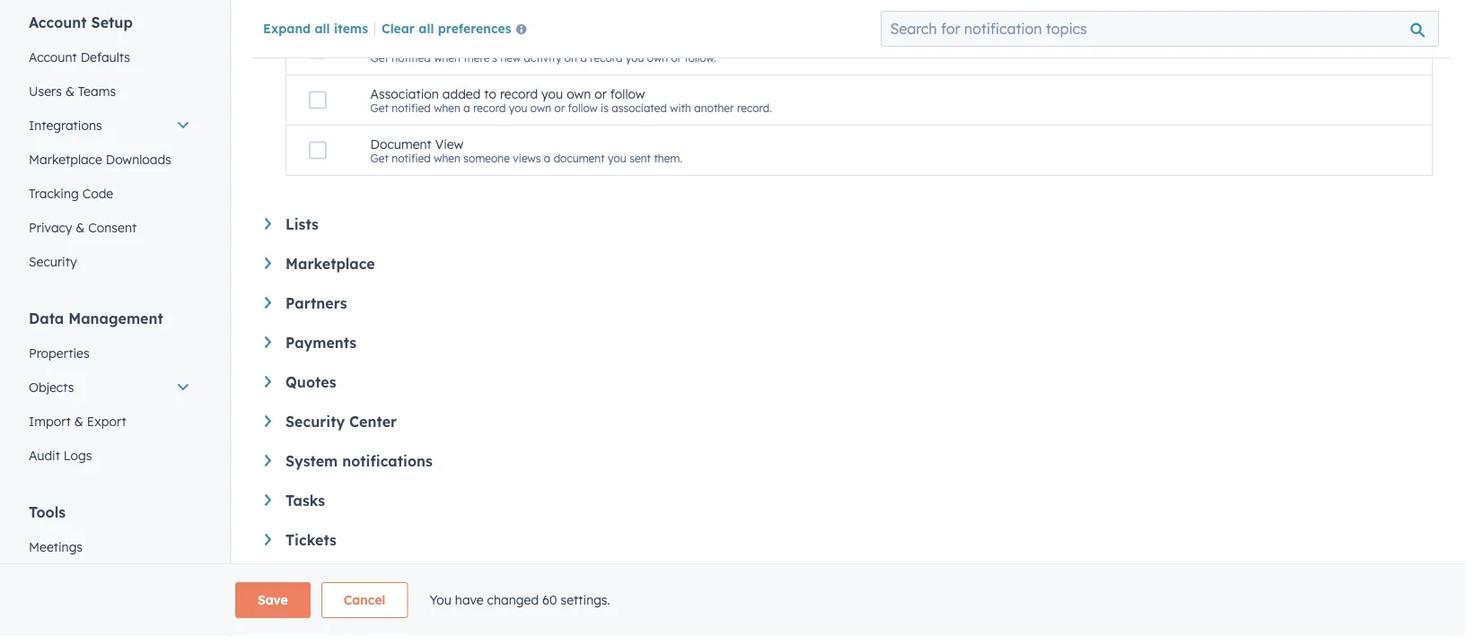 Task type: describe. For each thing, give the bounding box(es) containing it.
or left associated
[[595, 86, 607, 101]]

get inside the activity on record you own or follow get notified when there's new activity on a record you own or follow.
[[371, 51, 389, 64]]

changed
[[487, 593, 539, 609]]

import & export link
[[18, 405, 201, 439]]

get inside document view get notified when someone views a document you sent them.
[[371, 152, 389, 165]]

own left follow.
[[648, 51, 668, 64]]

caret image for marketplace
[[265, 258, 271, 269]]

tracking code link
[[18, 177, 201, 211]]

caret image for lists
[[265, 218, 271, 230]]

tasks button
[[265, 492, 1434, 510]]

you inside document view get notified when someone views a document you sent them.
[[608, 152, 627, 165]]

you right to
[[509, 101, 528, 115]]

notified inside document view get notified when someone views a document you sent them.
[[392, 152, 431, 165]]

you left new
[[478, 35, 500, 51]]

clear all preferences
[[382, 20, 512, 36]]

when inside association added to record you own or follow get notified when a record you own or follow is associated with another record.
[[434, 101, 461, 115]]

activity
[[371, 35, 415, 51]]

record up added
[[437, 35, 475, 51]]

record right to
[[500, 86, 538, 101]]

them.
[[654, 152, 683, 165]]

meetings
[[29, 540, 83, 556]]

marketplace button
[[265, 255, 1434, 273]]

own up document view get notified when someone views a document you sent them.
[[531, 101, 552, 115]]

center
[[349, 413, 397, 431]]

view
[[435, 136, 464, 152]]

preferences
[[438, 20, 512, 36]]

partners button
[[265, 295, 1434, 313]]

partners
[[286, 295, 347, 313]]

caret image for payments
[[265, 337, 271, 348]]

marketplace downloads link
[[18, 143, 201, 177]]

0 horizontal spatial on
[[418, 35, 433, 51]]

account setup
[[29, 13, 133, 31]]

views
[[513, 152, 541, 165]]

marketplace for marketplace
[[286, 255, 375, 273]]

activity on record you own or follow get notified when there's new activity on a record you own or follow.
[[371, 35, 717, 64]]

association
[[371, 86, 439, 101]]

is
[[601, 101, 609, 115]]

have
[[455, 593, 484, 609]]

cancel
[[344, 593, 386, 609]]

association added to record you own or follow get notified when a record you own or follow is associated with another record.
[[371, 86, 772, 115]]

or left is
[[555, 101, 565, 115]]

setup
[[91, 13, 133, 31]]

notified inside association added to record you own or follow get notified when a record you own or follow is associated with another record.
[[392, 101, 431, 115]]

someone
[[464, 152, 510, 165]]

payments
[[286, 334, 357, 352]]

expand all items button
[[263, 20, 368, 36]]

properties link
[[18, 337, 201, 371]]

account for account setup
[[29, 13, 87, 31]]

own left is
[[567, 86, 591, 101]]

notifications
[[342, 453, 433, 471]]

privacy & consent
[[29, 220, 137, 236]]

you up associated
[[626, 51, 645, 64]]

you down activity
[[542, 86, 563, 101]]

consent
[[88, 220, 137, 236]]

logs
[[64, 448, 92, 464]]

document view get notified when someone views a document you sent them.
[[371, 136, 683, 165]]

lists button
[[265, 216, 1434, 234]]

a inside document view get notified when someone views a document you sent them.
[[544, 152, 551, 165]]

account setup element
[[18, 13, 201, 279]]

document
[[371, 136, 432, 152]]

tracking code
[[29, 186, 113, 202]]

notified inside the activity on record you own or follow get notified when there's new activity on a record you own or follow.
[[392, 51, 431, 64]]

items
[[334, 20, 368, 36]]

security for security
[[29, 254, 77, 270]]

60
[[543, 593, 557, 609]]

objects
[[29, 380, 74, 396]]

caret image for tickets
[[265, 534, 271, 546]]

lists
[[286, 216, 319, 234]]

integrations button
[[18, 109, 201, 143]]

caret image for partners
[[265, 297, 271, 309]]

new
[[501, 51, 521, 64]]

settings.
[[561, 593, 611, 609]]

system notifications
[[286, 453, 433, 471]]

integrations
[[29, 118, 102, 133]]

meetings link
[[18, 531, 201, 565]]

quotes button
[[265, 374, 1434, 392]]

there's
[[464, 51, 498, 64]]

code
[[82, 186, 113, 202]]

security for security center
[[286, 413, 345, 431]]

with
[[670, 101, 692, 115]]

users & teams link
[[18, 75, 201, 109]]

save
[[258, 593, 288, 609]]

follow.
[[685, 51, 717, 64]]

downloads
[[106, 152, 171, 168]]

clear all preferences button
[[382, 19, 534, 40]]

tasks
[[286, 492, 325, 510]]

payments button
[[265, 334, 1434, 352]]

or left follow.
[[671, 51, 682, 64]]

defaults
[[81, 49, 130, 65]]

account for account defaults
[[29, 49, 77, 65]]

save button
[[235, 583, 311, 619]]

follow inside the activity on record you own or follow get notified when there's new activity on a record you own or follow.
[[547, 35, 582, 51]]

added
[[443, 86, 481, 101]]

& for teams
[[65, 84, 75, 99]]



Task type: locate. For each thing, give the bounding box(es) containing it.
a right views
[[544, 152, 551, 165]]

account up users
[[29, 49, 77, 65]]

1 caret image from the top
[[265, 258, 271, 269]]

Search for notification topics search field
[[881, 11, 1440, 47]]

0 vertical spatial notified
[[392, 51, 431, 64]]

or right new
[[531, 35, 544, 51]]

security inside account setup element
[[29, 254, 77, 270]]

associated
[[612, 101, 667, 115]]

account defaults
[[29, 49, 130, 65]]

0 horizontal spatial a
[[464, 101, 471, 115]]

follow right new
[[547, 35, 582, 51]]

another
[[695, 101, 734, 115]]

a left to
[[464, 101, 471, 115]]

marketplace inside account setup element
[[29, 152, 102, 168]]

1 vertical spatial account
[[29, 49, 77, 65]]

data
[[29, 310, 64, 328]]

record.
[[737, 101, 772, 115]]

tools
[[29, 504, 66, 522]]

record up is
[[590, 51, 623, 64]]

account
[[29, 13, 87, 31], [29, 49, 77, 65]]

follow left is
[[568, 101, 598, 115]]

caret image inside marketplace dropdown button
[[265, 258, 271, 269]]

2 when from the top
[[434, 101, 461, 115]]

0 horizontal spatial security
[[29, 254, 77, 270]]

marketplace up partners
[[286, 255, 375, 273]]

&
[[65, 84, 75, 99], [76, 220, 85, 236], [74, 414, 83, 430]]

caret image for tasks
[[265, 495, 271, 506]]

when up the view
[[434, 101, 461, 115]]

1 vertical spatial &
[[76, 220, 85, 236]]

own
[[504, 35, 528, 51], [648, 51, 668, 64], [567, 86, 591, 101], [531, 101, 552, 115]]

to
[[484, 86, 497, 101]]

2 horizontal spatial a
[[581, 51, 587, 64]]

marketplace down integrations
[[29, 152, 102, 168]]

caret image for security center
[[265, 416, 271, 427]]

1 vertical spatial a
[[464, 101, 471, 115]]

0 vertical spatial marketplace
[[29, 152, 102, 168]]

follow
[[547, 35, 582, 51], [611, 86, 645, 101], [568, 101, 598, 115]]

users
[[29, 84, 62, 99]]

cancel button
[[321, 583, 408, 619]]

0 vertical spatial &
[[65, 84, 75, 99]]

caret image left 'security center'
[[265, 416, 271, 427]]

when down clear all preferences
[[434, 51, 461, 64]]

when left someone
[[434, 152, 461, 165]]

1 vertical spatial notified
[[392, 101, 431, 115]]

1 horizontal spatial security
[[286, 413, 345, 431]]

0 horizontal spatial all
[[315, 20, 330, 36]]

get down clear
[[371, 51, 389, 64]]

properties
[[29, 346, 89, 362]]

2 vertical spatial a
[[544, 152, 551, 165]]

quotes
[[286, 374, 336, 392]]

caret image left payments
[[265, 337, 271, 348]]

you
[[430, 593, 452, 609]]

2 vertical spatial get
[[371, 152, 389, 165]]

all for clear
[[419, 20, 434, 36]]

2 get from the top
[[371, 101, 389, 115]]

caret image inside security center dropdown button
[[265, 416, 271, 427]]

audit
[[29, 448, 60, 464]]

get down association
[[371, 152, 389, 165]]

management
[[68, 310, 163, 328]]

caret image inside "tickets" dropdown button
[[265, 534, 271, 546]]

3 get from the top
[[371, 152, 389, 165]]

all left items
[[315, 20, 330, 36]]

4 caret image from the top
[[265, 416, 271, 427]]

when inside document view get notified when someone views a document you sent them.
[[434, 152, 461, 165]]

2 notified from the top
[[392, 101, 431, 115]]

record
[[437, 35, 475, 51], [590, 51, 623, 64], [500, 86, 538, 101], [474, 101, 506, 115]]

expand
[[263, 20, 311, 36]]

a right activity
[[581, 51, 587, 64]]

3 notified from the top
[[392, 152, 431, 165]]

1 all from the left
[[315, 20, 330, 36]]

users & teams
[[29, 84, 116, 99]]

system notifications button
[[265, 453, 1434, 471]]

caret image left "system"
[[265, 455, 271, 467]]

get inside association added to record you own or follow get notified when a record you own or follow is associated with another record.
[[371, 101, 389, 115]]

2 vertical spatial &
[[74, 414, 83, 430]]

& right privacy
[[76, 220, 85, 236]]

all for expand
[[315, 20, 330, 36]]

on
[[418, 35, 433, 51], [565, 51, 578, 64]]

1 vertical spatial security
[[286, 413, 345, 431]]

data management element
[[18, 309, 201, 473]]

on right clear
[[418, 35, 433, 51]]

caret image inside lists dropdown button
[[265, 218, 271, 230]]

2 vertical spatial notified
[[392, 152, 431, 165]]

you have changed 60 settings.
[[430, 593, 611, 609]]

& inside "data management" element
[[74, 414, 83, 430]]

security center button
[[265, 413, 1434, 431]]

0 vertical spatial when
[[434, 51, 461, 64]]

when
[[434, 51, 461, 64], [434, 101, 461, 115], [434, 152, 461, 165]]

teams
[[78, 84, 116, 99]]

account defaults link
[[18, 40, 201, 75]]

caret image inside tasks dropdown button
[[265, 495, 271, 506]]

a inside the activity on record you own or follow get notified when there's new activity on a record you own or follow.
[[581, 51, 587, 64]]

notified down clear
[[392, 51, 431, 64]]

0 vertical spatial account
[[29, 13, 87, 31]]

a inside association added to record you own or follow get notified when a record you own or follow is associated with another record.
[[464, 101, 471, 115]]

4 caret image from the top
[[265, 534, 271, 546]]

1 horizontal spatial on
[[565, 51, 578, 64]]

clear
[[382, 20, 415, 36]]

1 notified from the top
[[392, 51, 431, 64]]

objects button
[[18, 371, 201, 405]]

3 caret image from the top
[[265, 495, 271, 506]]

0 horizontal spatial marketplace
[[29, 152, 102, 168]]

caret image for quotes
[[265, 376, 271, 388]]

tickets button
[[265, 532, 1434, 550]]

caret image inside the payments dropdown button
[[265, 337, 271, 348]]

tracking
[[29, 186, 79, 202]]

record up someone
[[474, 101, 506, 115]]

account up account defaults
[[29, 13, 87, 31]]

security up "system"
[[286, 413, 345, 431]]

privacy
[[29, 220, 72, 236]]

3 caret image from the top
[[265, 376, 271, 388]]

notified
[[392, 51, 431, 64], [392, 101, 431, 115], [392, 152, 431, 165]]

2 account from the top
[[29, 49, 77, 65]]

document
[[554, 152, 605, 165]]

sent
[[630, 152, 651, 165]]

import & export
[[29, 414, 126, 430]]

& for consent
[[76, 220, 85, 236]]

caret image
[[265, 218, 271, 230], [265, 337, 271, 348], [265, 376, 271, 388], [265, 416, 271, 427], [265, 455, 271, 467]]

1 vertical spatial marketplace
[[286, 255, 375, 273]]

you left sent
[[608, 152, 627, 165]]

on right activity
[[565, 51, 578, 64]]

0 vertical spatial security
[[29, 254, 77, 270]]

2 all from the left
[[419, 20, 434, 36]]

marketplace for marketplace downloads
[[29, 152, 102, 168]]

security link
[[18, 245, 201, 279]]

system
[[286, 453, 338, 471]]

0 vertical spatial get
[[371, 51, 389, 64]]

notified left the view
[[392, 152, 431, 165]]

security center
[[286, 413, 397, 431]]

& right users
[[65, 84, 75, 99]]

data management
[[29, 310, 163, 328]]

caret image inside the quotes dropdown button
[[265, 376, 271, 388]]

import
[[29, 414, 71, 430]]

& for export
[[74, 414, 83, 430]]

a
[[581, 51, 587, 64], [464, 101, 471, 115], [544, 152, 551, 165]]

all inside button
[[419, 20, 434, 36]]

when inside the activity on record you own or follow get notified when there's new activity on a record you own or follow.
[[434, 51, 461, 64]]

follow right is
[[611, 86, 645, 101]]

1 vertical spatial when
[[434, 101, 461, 115]]

caret image
[[265, 258, 271, 269], [265, 297, 271, 309], [265, 495, 271, 506], [265, 534, 271, 546]]

get up document
[[371, 101, 389, 115]]

security down privacy
[[29, 254, 77, 270]]

export
[[87, 414, 126, 430]]

caret image left lists
[[265, 218, 271, 230]]

& inside "link"
[[76, 220, 85, 236]]

marketplace downloads
[[29, 152, 171, 168]]

1 horizontal spatial a
[[544, 152, 551, 165]]

audit logs link
[[18, 439, 201, 473]]

expand all items
[[263, 20, 368, 36]]

tickets
[[286, 532, 337, 550]]

1 caret image from the top
[[265, 218, 271, 230]]

2 caret image from the top
[[265, 337, 271, 348]]

2 caret image from the top
[[265, 297, 271, 309]]

2 vertical spatial when
[[434, 152, 461, 165]]

1 horizontal spatial marketplace
[[286, 255, 375, 273]]

caret image inside partners dropdown button
[[265, 297, 271, 309]]

5 caret image from the top
[[265, 455, 271, 467]]

audit logs
[[29, 448, 92, 464]]

1 when from the top
[[434, 51, 461, 64]]

caret image left the quotes
[[265, 376, 271, 388]]

3 when from the top
[[434, 152, 461, 165]]

or
[[531, 35, 544, 51], [671, 51, 682, 64], [595, 86, 607, 101], [555, 101, 565, 115]]

1 account from the top
[[29, 13, 87, 31]]

activity
[[524, 51, 562, 64]]

& left export at bottom
[[74, 414, 83, 430]]

1 horizontal spatial all
[[419, 20, 434, 36]]

notified up document
[[392, 101, 431, 115]]

you
[[478, 35, 500, 51], [626, 51, 645, 64], [542, 86, 563, 101], [509, 101, 528, 115], [608, 152, 627, 165]]

privacy & consent link
[[18, 211, 201, 245]]

own right the there's
[[504, 35, 528, 51]]

caret image inside system notifications dropdown button
[[265, 455, 271, 467]]

1 get from the top
[[371, 51, 389, 64]]

caret image for system notifications
[[265, 455, 271, 467]]

marketplace
[[29, 152, 102, 168], [286, 255, 375, 273]]

1 vertical spatial get
[[371, 101, 389, 115]]

all right clear
[[419, 20, 434, 36]]

tools element
[[18, 503, 201, 637]]

0 vertical spatial a
[[581, 51, 587, 64]]



Task type: vqa. For each thing, say whether or not it's contained in the screenshot.
left on
yes



